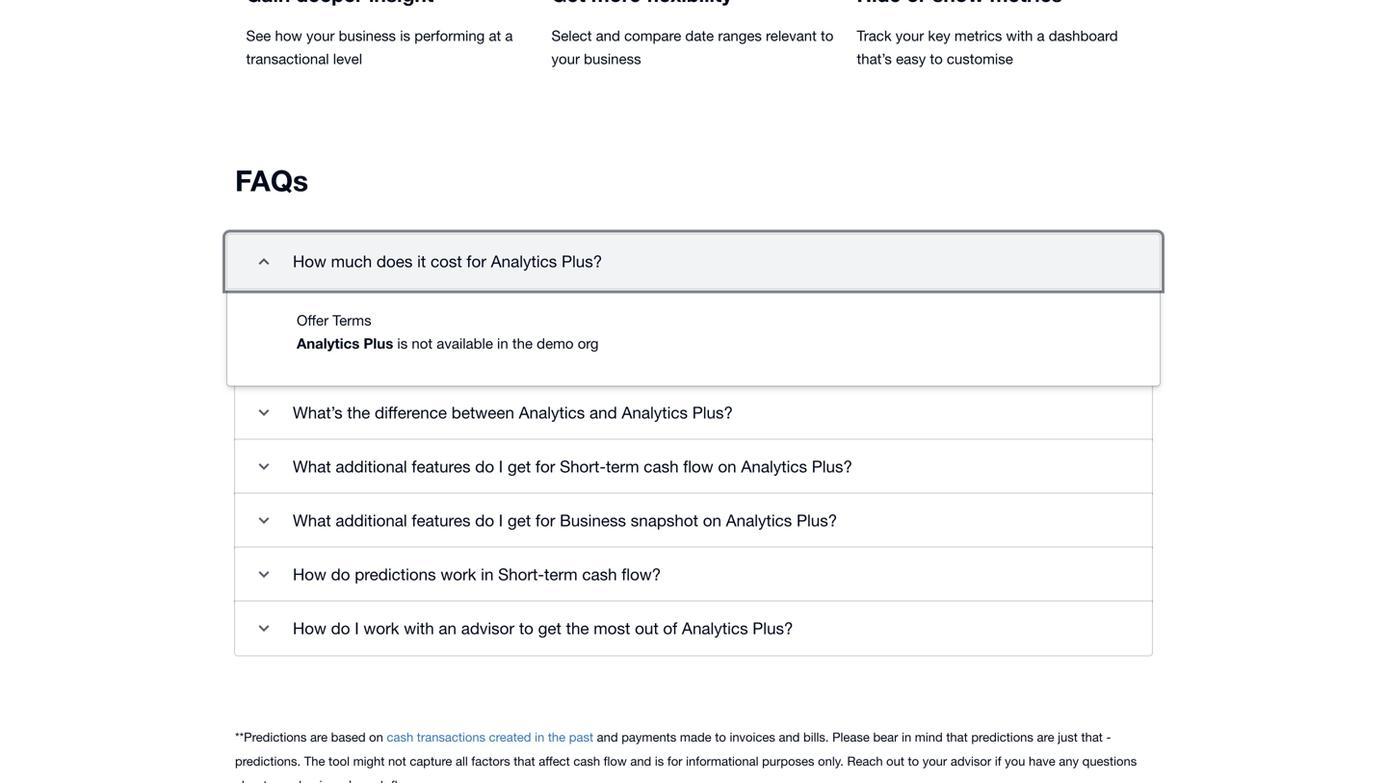 Task type: locate. For each thing, give the bounding box(es) containing it.
for right cost
[[467, 252, 486, 271]]

toggle image for how do predictions work in short-term cash flow?
[[245, 556, 283, 594]]

toggle image inside what additional features do i get for short-term cash flow on analytics plus? "dropdown button"
[[245, 448, 283, 486]]

1 horizontal spatial predictions
[[971, 730, 1034, 745]]

questions
[[1082, 754, 1137, 769]]

features up how do predictions work in short-term cash flow?
[[412, 511, 471, 530]]

0 horizontal spatial not
[[388, 754, 406, 769]]

1 horizontal spatial not
[[412, 335, 433, 352]]

1 vertical spatial i
[[499, 511, 503, 530]]

and up the what additional features do i get for short-term cash flow on analytics plus?
[[590, 403, 617, 422]]

on right "snapshot"
[[703, 511, 721, 530]]

1 horizontal spatial term
[[606, 457, 639, 476]]

in right "available"
[[497, 335, 508, 352]]

cash down might
[[361, 778, 387, 783]]

0 horizontal spatial predictions
[[355, 565, 436, 584]]

what additional features do i get for short-term cash flow on analytics plus? button
[[235, 440, 1152, 494]]

i for business
[[499, 511, 503, 530]]

with right the metrics
[[1006, 27, 1033, 44]]

i inside what additional features do i get for business snapshot on analytics plus? dropdown button
[[499, 511, 503, 530]]

0 vertical spatial on
[[718, 457, 737, 476]]

relevant
[[766, 27, 817, 44]]

1 vertical spatial short-
[[498, 565, 544, 584]]

that right mind
[[946, 730, 968, 745]]

and
[[596, 27, 620, 44], [590, 403, 617, 422], [597, 730, 618, 745], [779, 730, 800, 745], [630, 754, 651, 769]]

are
[[310, 730, 328, 745], [1037, 730, 1054, 745]]

and right "select"
[[596, 27, 620, 44]]

a right at
[[505, 27, 513, 44]]

1 vertical spatial what
[[293, 511, 331, 530]]

are left just
[[1037, 730, 1054, 745]]

out inside dropdown button
[[635, 619, 659, 638]]

2 a from the left
[[1037, 27, 1045, 44]]

the inside dropdown button
[[347, 403, 370, 422]]

do inside "dropdown button"
[[475, 457, 494, 476]]

features
[[412, 457, 471, 476], [412, 511, 471, 530]]

between
[[452, 403, 514, 422]]

a left dashboard
[[1037, 27, 1045, 44]]

your down mind
[[923, 754, 947, 769]]

3 toggle image from the top
[[245, 502, 283, 540]]

with
[[1006, 27, 1033, 44], [404, 619, 434, 638]]

advisor left if
[[951, 754, 991, 769]]

0 vertical spatial work
[[441, 565, 476, 584]]

in up affect
[[535, 730, 545, 745]]

0 vertical spatial short-
[[560, 457, 606, 476]]

1 horizontal spatial are
[[1037, 730, 1054, 745]]

business's
[[299, 778, 357, 783]]

you
[[1005, 754, 1025, 769]]

1 vertical spatial how
[[293, 565, 326, 584]]

additional for what additional features do i get for business snapshot on analytics plus?
[[336, 511, 407, 530]]

i down what's the difference between analytics and analytics plus?
[[499, 457, 503, 476]]

term up business
[[606, 457, 639, 476]]

0 horizontal spatial with
[[404, 619, 434, 638]]

and payments made to invoices and bills. please bear in mind that predictions are just that - predictions. the tool might not capture all factors that affect cash flow and is for informational purposes only. reach out to your advisor if you have any questions about your business's cash flow.
[[235, 730, 1137, 783]]

offer terms analytics plus is not available in the demo org
[[297, 312, 599, 352]]

work left an
[[364, 619, 399, 638]]

that
[[946, 730, 968, 745], [1081, 730, 1103, 745], [514, 754, 535, 769]]

a inside see how your business is performing at a transactional level
[[505, 27, 513, 44]]

i for short-
[[499, 457, 503, 476]]

0 vertical spatial with
[[1006, 27, 1033, 44]]

not up flow.
[[388, 754, 406, 769]]

snapshot
[[631, 511, 698, 530]]

cash up "snapshot"
[[644, 457, 679, 476]]

work for with
[[364, 619, 399, 638]]

0 vertical spatial features
[[412, 457, 471, 476]]

1 horizontal spatial out
[[886, 754, 905, 769]]

0 horizontal spatial out
[[635, 619, 659, 638]]

what additional features do i get for business snapshot on analytics plus?
[[293, 511, 837, 530]]

out left of
[[635, 619, 659, 638]]

with inside dropdown button
[[404, 619, 434, 638]]

features inside dropdown button
[[412, 511, 471, 530]]

1 horizontal spatial business
[[584, 50, 641, 67]]

with left an
[[404, 619, 434, 638]]

features down difference
[[412, 457, 471, 476]]

how much does it cost for analytics plus? button
[[227, 235, 1160, 289]]

do
[[475, 457, 494, 476], [475, 511, 494, 530], [331, 565, 350, 584], [331, 619, 350, 638]]

1 horizontal spatial with
[[1006, 27, 1033, 44]]

0 vertical spatial is
[[400, 27, 410, 44]]

the right what's
[[347, 403, 370, 422]]

i left an
[[355, 619, 359, 638]]

cash
[[644, 457, 679, 476], [582, 565, 617, 584], [387, 730, 413, 745], [574, 754, 600, 769], [361, 778, 387, 783]]

cost
[[431, 252, 462, 271]]

0 vertical spatial what
[[293, 457, 331, 476]]

have
[[1029, 754, 1056, 769]]

0 horizontal spatial work
[[364, 619, 399, 638]]

advisor inside and payments made to invoices and bills. please bear in mind that predictions are just that - predictions. the tool might not capture all factors that affect cash flow and is for informational purposes only. reach out to your advisor if you have any questions about your business's cash flow.
[[951, 754, 991, 769]]

on inside dropdown button
[[703, 511, 721, 530]]

1 vertical spatial term
[[544, 565, 578, 584]]

made
[[680, 730, 712, 745]]

demo
[[537, 335, 574, 352]]

business up level
[[339, 27, 396, 44]]

your up the easy
[[896, 27, 924, 44]]

3 how from the top
[[293, 619, 326, 638]]

level
[[333, 50, 362, 67]]

toggle image inside 'how do i work with an advisor to get the most out of analytics plus?' dropdown button
[[245, 609, 283, 648]]

0 vertical spatial additional
[[336, 457, 407, 476]]

what additional features do i get for business snapshot on analytics plus? button
[[235, 494, 1152, 548]]

predictions
[[355, 565, 436, 584], [971, 730, 1034, 745]]

and up purposes
[[779, 730, 800, 745]]

are up the
[[310, 730, 328, 745]]

in right bear
[[902, 730, 912, 745]]

1 vertical spatial with
[[404, 619, 434, 638]]

1 horizontal spatial flow
[[683, 457, 714, 476]]

flow down 'payments'
[[604, 754, 627, 769]]

get inside dropdown button
[[508, 511, 531, 530]]

see
[[246, 27, 271, 44]]

toggle image for what additional features do i get for short-term cash flow on analytics plus?
[[245, 448, 283, 486]]

0 vertical spatial out
[[635, 619, 659, 638]]

predictions inside dropdown button
[[355, 565, 436, 584]]

is left performing
[[400, 27, 410, 44]]

1 vertical spatial flow
[[604, 754, 627, 769]]

is
[[400, 27, 410, 44], [397, 335, 408, 352], [655, 754, 664, 769]]

analytics
[[491, 252, 557, 271], [297, 335, 360, 352], [519, 403, 585, 422], [622, 403, 688, 422], [741, 457, 807, 476], [726, 511, 792, 530], [682, 619, 748, 638]]

toggle image inside how do predictions work in short-term cash flow? dropdown button
[[245, 556, 283, 594]]

short- up business
[[560, 457, 606, 476]]

work
[[441, 565, 476, 584], [364, 619, 399, 638]]

is right plus
[[397, 335, 408, 352]]

what's the difference between analytics and analytics plus?
[[293, 403, 733, 422]]

0 vertical spatial toggle image
[[245, 448, 283, 486]]

2 vertical spatial is
[[655, 754, 664, 769]]

how inside dropdown button
[[293, 565, 326, 584]]

advisor inside 'how do i work with an advisor to get the most out of analytics plus?' dropdown button
[[461, 619, 515, 638]]

1 vertical spatial business
[[584, 50, 641, 67]]

2 vertical spatial how
[[293, 619, 326, 638]]

how
[[293, 252, 326, 271], [293, 565, 326, 584], [293, 619, 326, 638]]

additional inside dropdown button
[[336, 511, 407, 530]]

0 vertical spatial how
[[293, 252, 326, 271]]

4 toggle image from the top
[[245, 556, 283, 594]]

for inside how much does it cost for analytics plus? dropdown button
[[467, 252, 486, 271]]

advisor right an
[[461, 619, 515, 638]]

not left "available"
[[412, 335, 433, 352]]

toggle image inside how much does it cost for analytics plus? dropdown button
[[245, 242, 283, 281]]

short- up how do i work with an advisor to get the most out of analytics plus?
[[498, 565, 544, 584]]

0 vertical spatial predictions
[[355, 565, 436, 584]]

flow down "what's the difference between analytics and analytics plus?" dropdown button
[[683, 457, 714, 476]]

2 toggle image from the top
[[245, 394, 283, 432]]

2 are from the left
[[1037, 730, 1054, 745]]

toggle image inside "what's the difference between analytics and analytics plus?" dropdown button
[[245, 394, 283, 432]]

1 vertical spatial advisor
[[951, 754, 991, 769]]

toggle image
[[245, 448, 283, 486], [245, 609, 283, 648]]

1 what from the top
[[293, 457, 331, 476]]

flow?
[[622, 565, 661, 584]]

capture
[[410, 754, 452, 769]]

1 vertical spatial work
[[364, 619, 399, 638]]

business
[[339, 27, 396, 44], [584, 50, 641, 67]]

the
[[512, 335, 533, 352], [347, 403, 370, 422], [566, 619, 589, 638], [548, 730, 566, 745]]

toggle image for what's the difference between analytics and analytics plus?
[[245, 394, 283, 432]]

do inside dropdown button
[[331, 619, 350, 638]]

i inside what additional features do i get for short-term cash flow on analytics plus? "dropdown button"
[[499, 457, 503, 476]]

1 horizontal spatial that
[[946, 730, 968, 745]]

is inside see how your business is performing at a transactional level
[[400, 27, 410, 44]]

what
[[293, 457, 331, 476], [293, 511, 331, 530]]

to down how do predictions work in short-term cash flow?
[[519, 619, 534, 638]]

1 vertical spatial not
[[388, 754, 406, 769]]

what inside dropdown button
[[293, 511, 331, 530]]

your inside select and compare date ranges relevant to your business
[[552, 50, 580, 67]]

work inside dropdown button
[[441, 565, 476, 584]]

i up how do predictions work in short-term cash flow?
[[499, 511, 503, 530]]

business down compare
[[584, 50, 641, 67]]

0 vertical spatial flow
[[683, 457, 714, 476]]

terms
[[333, 312, 371, 329]]

your
[[306, 27, 335, 44], [896, 27, 924, 44], [552, 50, 580, 67], [923, 754, 947, 769], [271, 778, 295, 783]]

toggle image for how much does it cost for analytics plus?
[[245, 242, 283, 281]]

out inside and payments made to invoices and bills. please bear in mind that predictions are just that - predictions. the tool might not capture all factors that affect cash flow and is for informational purposes only. reach out to your advisor if you have any questions about your business's cash flow.
[[886, 754, 905, 769]]

get left most
[[538, 619, 562, 638]]

get down what's the difference between analytics and analytics plus?
[[508, 457, 531, 476]]

1 a from the left
[[505, 27, 513, 44]]

1 vertical spatial on
[[703, 511, 721, 530]]

factors
[[471, 754, 510, 769]]

in inside and payments made to invoices and bills. please bear in mind that predictions are just that - predictions. the tool might not capture all factors that affect cash flow and is for informational purposes only. reach out to your advisor if you have any questions about your business's cash flow.
[[902, 730, 912, 745]]

work up an
[[441, 565, 476, 584]]

on up might
[[369, 730, 383, 745]]

0 horizontal spatial short-
[[498, 565, 544, 584]]

for up what additional features do i get for business snapshot on analytics plus?
[[536, 457, 555, 476]]

1 horizontal spatial a
[[1037, 27, 1045, 44]]

term
[[606, 457, 639, 476], [544, 565, 578, 584]]

0 vertical spatial get
[[508, 457, 531, 476]]

metrics
[[955, 27, 1002, 44]]

your inside the track your key metrics with a dashboard that's easy to customise
[[896, 27, 924, 44]]

short- inside dropdown button
[[498, 565, 544, 584]]

0 horizontal spatial advisor
[[461, 619, 515, 638]]

1 vertical spatial features
[[412, 511, 471, 530]]

1 vertical spatial additional
[[336, 511, 407, 530]]

what additional features do i get for short-term cash flow on analytics plus?
[[293, 457, 852, 476]]

to right relevant
[[821, 27, 834, 44]]

2 vertical spatial get
[[538, 619, 562, 638]]

0 vertical spatial advisor
[[461, 619, 515, 638]]

that left - at right
[[1081, 730, 1103, 745]]

in
[[497, 335, 508, 352], [481, 565, 494, 584], [535, 730, 545, 745], [902, 730, 912, 745]]

features inside "dropdown button"
[[412, 457, 471, 476]]

out down bear
[[886, 754, 905, 769]]

track your key metrics with a dashboard that's easy to customise
[[857, 27, 1118, 67]]

term inside dropdown button
[[544, 565, 578, 584]]

for inside and payments made to invoices and bills. please bear in mind that predictions are just that - predictions. the tool might not capture all factors that affect cash flow and is for informational purposes only. reach out to your advisor if you have any questions about your business's cash flow.
[[667, 754, 683, 769]]

of
[[663, 619, 677, 638]]

in inside dropdown button
[[481, 565, 494, 584]]

1 toggle image from the top
[[245, 448, 283, 486]]

work inside dropdown button
[[364, 619, 399, 638]]

1 how from the top
[[293, 252, 326, 271]]

business
[[560, 511, 626, 530]]

in up how do i work with an advisor to get the most out of analytics plus?
[[481, 565, 494, 584]]

1 vertical spatial out
[[886, 754, 905, 769]]

1 vertical spatial predictions
[[971, 730, 1034, 745]]

get
[[508, 457, 531, 476], [508, 511, 531, 530], [538, 619, 562, 638]]

key
[[928, 27, 951, 44]]

term down what additional features do i get for business snapshot on analytics plus?
[[544, 565, 578, 584]]

the left most
[[566, 619, 589, 638]]

the left demo
[[512, 335, 533, 352]]

0 horizontal spatial are
[[310, 730, 328, 745]]

get up how do predictions work in short-term cash flow?
[[508, 511, 531, 530]]

2 horizontal spatial that
[[1081, 730, 1103, 745]]

an
[[439, 619, 457, 638]]

past
[[569, 730, 593, 745]]

is for business
[[400, 27, 410, 44]]

predictions.
[[235, 754, 301, 769]]

additional inside "dropdown button"
[[336, 457, 407, 476]]

0 vertical spatial business
[[339, 27, 396, 44]]

0 horizontal spatial a
[[505, 27, 513, 44]]

your right how
[[306, 27, 335, 44]]

advisor
[[461, 619, 515, 638], [951, 754, 991, 769]]

2 what from the top
[[293, 511, 331, 530]]

might
[[353, 754, 385, 769]]

on down "what's the difference between analytics and analytics plus?" dropdown button
[[718, 457, 737, 476]]

i
[[499, 457, 503, 476], [499, 511, 503, 530], [355, 619, 359, 638]]

**predictions are based on cash transactions created in the past
[[235, 730, 593, 745]]

0 horizontal spatial term
[[544, 565, 578, 584]]

2 toggle image from the top
[[245, 609, 283, 648]]

that down created
[[514, 754, 535, 769]]

tool
[[329, 754, 350, 769]]

get inside "dropdown button"
[[508, 457, 531, 476]]

2 additional from the top
[[336, 511, 407, 530]]

for left business
[[536, 511, 555, 530]]

0 vertical spatial not
[[412, 335, 433, 352]]

invoices
[[730, 730, 775, 745]]

1 features from the top
[[412, 457, 471, 476]]

term inside "dropdown button"
[[606, 457, 639, 476]]

plus
[[364, 335, 393, 352]]

created
[[489, 730, 531, 745]]

0 horizontal spatial business
[[339, 27, 396, 44]]

cash left flow?
[[582, 565, 617, 584]]

with inside the track your key metrics with a dashboard that's easy to customise
[[1006, 27, 1033, 44]]

what inside "dropdown button"
[[293, 457, 331, 476]]

toggle image
[[245, 242, 283, 281], [245, 394, 283, 432], [245, 502, 283, 540], [245, 556, 283, 594]]

just
[[1058, 730, 1078, 745]]

-
[[1106, 730, 1111, 745]]

toggle image inside what additional features do i get for business snapshot on analytics plus? dropdown button
[[245, 502, 283, 540]]

how do predictions work in short-term cash flow? button
[[235, 548, 1152, 602]]

to down key
[[930, 50, 943, 67]]

on
[[718, 457, 737, 476], [703, 511, 721, 530], [369, 730, 383, 745]]

performing
[[414, 27, 485, 44]]

easy
[[896, 50, 926, 67]]

cash up capture
[[387, 730, 413, 745]]

to down mind
[[908, 754, 919, 769]]

2 vertical spatial i
[[355, 619, 359, 638]]

based
[[331, 730, 366, 745]]

2 features from the top
[[412, 511, 471, 530]]

get inside dropdown button
[[538, 619, 562, 638]]

is inside and payments made to invoices and bills. please bear in mind that predictions are just that - predictions. the tool might not capture all factors that affect cash flow and is for informational purposes only. reach out to your advisor if you have any questions about your business's cash flow.
[[655, 754, 664, 769]]

0 vertical spatial term
[[606, 457, 639, 476]]

predictions inside and payments made to invoices and bills. please bear in mind that predictions are just that - predictions. the tool might not capture all factors that affect cash flow and is for informational purposes only. reach out to your advisor if you have any questions about your business's cash flow.
[[971, 730, 1034, 745]]

1 vertical spatial toggle image
[[245, 609, 283, 648]]

is inside "offer terms analytics plus is not available in the demo org"
[[397, 335, 408, 352]]

0 vertical spatial i
[[499, 457, 503, 476]]

and inside dropdown button
[[590, 403, 617, 422]]

flow
[[683, 457, 714, 476], [604, 754, 627, 769]]

additional
[[336, 457, 407, 476], [336, 511, 407, 530]]

2 how from the top
[[293, 565, 326, 584]]

i inside 'how do i work with an advisor to get the most out of analytics plus?' dropdown button
[[355, 619, 359, 638]]

1 additional from the top
[[336, 457, 407, 476]]

cash down past
[[574, 754, 600, 769]]

what's the difference between analytics and analytics plus? button
[[235, 386, 1152, 440]]

is down 'payments'
[[655, 754, 664, 769]]

1 vertical spatial get
[[508, 511, 531, 530]]

that's
[[857, 50, 892, 67]]

1 horizontal spatial short-
[[560, 457, 606, 476]]

1 horizontal spatial work
[[441, 565, 476, 584]]

1 horizontal spatial advisor
[[951, 754, 991, 769]]

in inside "offer terms analytics plus is not available in the demo org"
[[497, 335, 508, 352]]

flow inside "dropdown button"
[[683, 457, 714, 476]]

1 toggle image from the top
[[245, 242, 283, 281]]

mind
[[915, 730, 943, 745]]

additional for what additional features do i get for short-term cash flow on analytics plus?
[[336, 457, 407, 476]]

cash transactions created in the past link
[[387, 730, 593, 745]]

1 vertical spatial is
[[397, 335, 408, 352]]

available
[[437, 335, 493, 352]]

for down made
[[667, 754, 683, 769]]

0 horizontal spatial that
[[514, 754, 535, 769]]

to
[[821, 27, 834, 44], [930, 50, 943, 67], [519, 619, 534, 638], [715, 730, 726, 745], [908, 754, 919, 769]]

please
[[832, 730, 870, 745]]

0 horizontal spatial flow
[[604, 754, 627, 769]]

your down "select"
[[552, 50, 580, 67]]



Task type: describe. For each thing, give the bounding box(es) containing it.
bear
[[873, 730, 898, 745]]

and right past
[[597, 730, 618, 745]]

what for what additional features do i get for business snapshot on analytics plus?
[[293, 511, 331, 530]]

a inside the track your key metrics with a dashboard that's easy to customise
[[1037, 27, 1045, 44]]

to inside the track your key metrics with a dashboard that's easy to customise
[[930, 50, 943, 67]]

reach
[[847, 754, 883, 769]]

features for business
[[412, 511, 471, 530]]

most
[[594, 619, 630, 638]]

payments
[[622, 730, 677, 745]]

with for an
[[404, 619, 434, 638]]

business inside select and compare date ranges relevant to your business
[[584, 50, 641, 67]]

how do i work with an advisor to get the most out of analytics plus? button
[[235, 602, 1152, 656]]

it
[[417, 252, 426, 271]]

at
[[489, 27, 501, 44]]

and inside select and compare date ranges relevant to your business
[[596, 27, 620, 44]]

plus? inside "dropdown button"
[[812, 457, 852, 476]]

track
[[857, 27, 892, 44]]

to inside 'how do i work with an advisor to get the most out of analytics plus?' dropdown button
[[519, 619, 534, 638]]

faqs
[[235, 163, 308, 197]]

1 are from the left
[[310, 730, 328, 745]]

difference
[[375, 403, 447, 422]]

any
[[1059, 754, 1079, 769]]

cash inside how do predictions work in short-term cash flow? dropdown button
[[582, 565, 617, 584]]

if
[[995, 754, 1001, 769]]

much
[[331, 252, 372, 271]]

analytics inside "dropdown button"
[[741, 457, 807, 476]]

the inside dropdown button
[[566, 619, 589, 638]]

with for a
[[1006, 27, 1033, 44]]

your down predictions.
[[271, 778, 295, 783]]

about
[[235, 778, 267, 783]]

toggle image for what additional features do i get for business snapshot on analytics plus?
[[245, 502, 283, 540]]

see how your business is performing at a transactional level
[[246, 27, 513, 67]]

select
[[552, 27, 592, 44]]

does
[[377, 252, 413, 271]]

flow inside and payments made to invoices and bills. please bear in mind that predictions are just that - predictions. the tool might not capture all factors that affect cash flow and is for informational purposes only. reach out to your advisor if you have any questions about your business's cash flow.
[[604, 754, 627, 769]]

ranges
[[718, 27, 762, 44]]

what for what additional features do i get for short-term cash flow on analytics plus?
[[293, 457, 331, 476]]

affect
[[539, 754, 570, 769]]

select and compare date ranges relevant to your business
[[552, 27, 834, 67]]

only.
[[818, 754, 844, 769]]

is for plus
[[397, 335, 408, 352]]

how
[[275, 27, 302, 44]]

2 vertical spatial on
[[369, 730, 383, 745]]

and down 'payments'
[[630, 754, 651, 769]]

not inside and payments made to invoices and bills. please bear in mind that predictions are just that - predictions. the tool might not capture all factors that affect cash flow and is for informational purposes only. reach out to your advisor if you have any questions about your business's cash flow.
[[388, 754, 406, 769]]

business inside see how your business is performing at a transactional level
[[339, 27, 396, 44]]

date
[[685, 27, 714, 44]]

transactions
[[417, 730, 486, 745]]

cash inside what additional features do i get for short-term cash flow on analytics plus? "dropdown button"
[[644, 457, 679, 476]]

offer
[[297, 312, 329, 329]]

for inside what additional features do i get for short-term cash flow on analytics plus? "dropdown button"
[[536, 457, 555, 476]]

what's
[[293, 403, 343, 422]]

how for how do i work with an advisor to get the most out of analytics plus?
[[293, 619, 326, 638]]

dashboard
[[1049, 27, 1118, 44]]

on inside "dropdown button"
[[718, 457, 737, 476]]

to inside select and compare date ranges relevant to your business
[[821, 27, 834, 44]]

are inside and payments made to invoices and bills. please bear in mind that predictions are just that - predictions. the tool might not capture all factors that affect cash flow and is for informational purposes only. reach out to your advisor if you have any questions about your business's cash flow.
[[1037, 730, 1054, 745]]

**predictions
[[235, 730, 307, 745]]

the
[[304, 754, 325, 769]]

get for short-
[[508, 457, 531, 476]]

the inside "offer terms analytics plus is not available in the demo org"
[[512, 335, 533, 352]]

for inside what additional features do i get for business snapshot on analytics plus? dropdown button
[[536, 511, 555, 530]]

how much does it cost for analytics plus?
[[293, 252, 602, 271]]

transactional
[[246, 50, 329, 67]]

org
[[578, 335, 599, 352]]

short- inside "dropdown button"
[[560, 457, 606, 476]]

customise
[[947, 50, 1013, 67]]

purposes
[[762, 754, 815, 769]]

work for in
[[441, 565, 476, 584]]

how do predictions work in short-term cash flow?
[[293, 565, 661, 584]]

how for how much does it cost for analytics plus?
[[293, 252, 326, 271]]

compare
[[624, 27, 681, 44]]

flow.
[[391, 778, 417, 783]]

analytics inside "offer terms analytics plus is not available in the demo org"
[[297, 335, 360, 352]]

how for how do predictions work in short-term cash flow?
[[293, 565, 326, 584]]

bills.
[[803, 730, 829, 745]]

informational
[[686, 754, 759, 769]]

all
[[456, 754, 468, 769]]

not inside "offer terms analytics plus is not available in the demo org"
[[412, 335, 433, 352]]

how do i work with an advisor to get the most out of analytics plus?
[[293, 619, 793, 638]]

toggle image for how do i work with an advisor to get the most out of analytics plus?
[[245, 609, 283, 648]]

get for business
[[508, 511, 531, 530]]

to up informational
[[715, 730, 726, 745]]

features for short-
[[412, 457, 471, 476]]

the up affect
[[548, 730, 566, 745]]

your inside see how your business is performing at a transactional level
[[306, 27, 335, 44]]



Task type: vqa. For each thing, say whether or not it's contained in the screenshot.
Amounts
no



